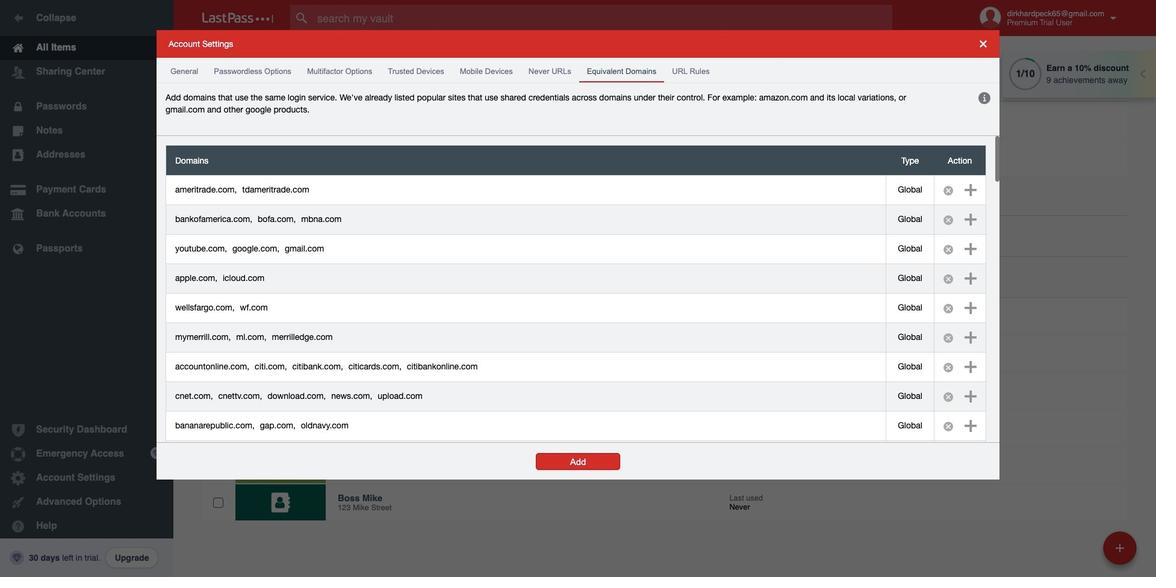 Task type: locate. For each thing, give the bounding box(es) containing it.
Search search field
[[290, 5, 916, 31]]

search my vault text field
[[290, 5, 916, 31]]

new item navigation
[[1099, 528, 1144, 578]]

main navigation navigation
[[0, 0, 173, 578]]

main content main content
[[173, 72, 1156, 521]]



Task type: describe. For each thing, give the bounding box(es) containing it.
lastpass image
[[202, 13, 273, 23]]

new item image
[[1116, 544, 1124, 553]]

vault options navigation
[[173, 36, 1156, 72]]



Task type: vqa. For each thing, say whether or not it's contained in the screenshot.
dialog
no



